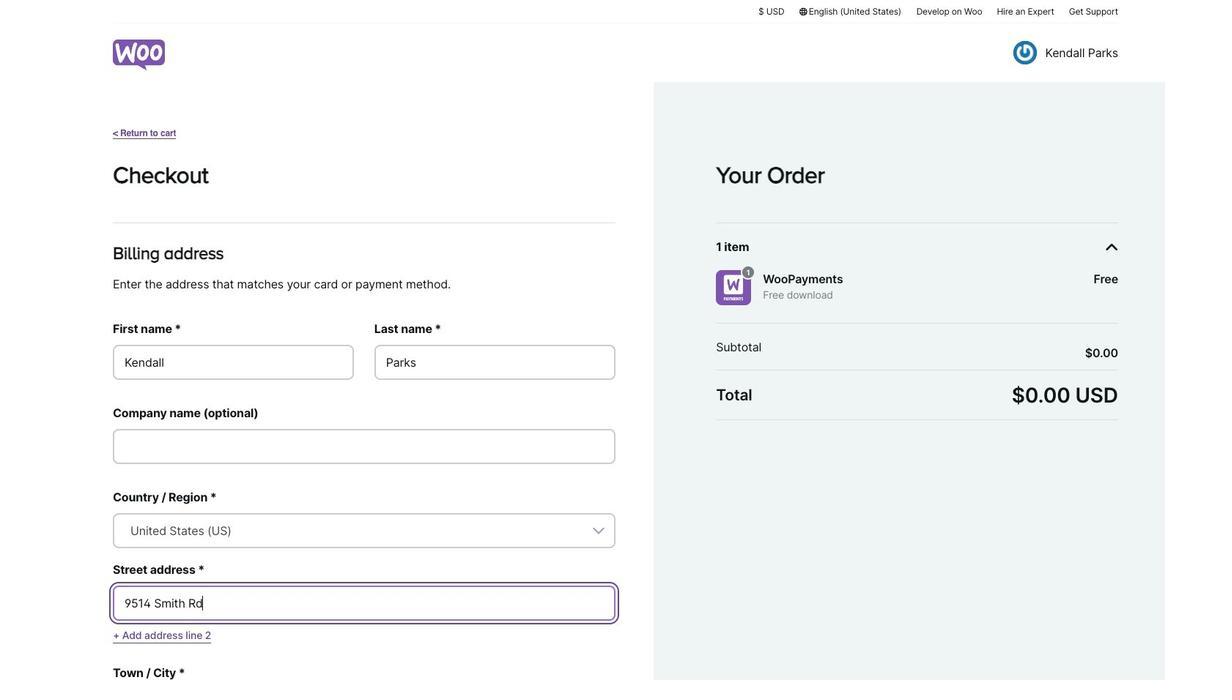 Task type: locate. For each thing, give the bounding box(es) containing it.
Country / Region field
[[113, 514, 616, 549]]

None text field
[[374, 345, 616, 380], [113, 429, 616, 465], [125, 523, 604, 540], [374, 345, 616, 380], [113, 429, 616, 465], [125, 523, 604, 540]]

None text field
[[113, 345, 354, 380]]

House number and street name text field
[[113, 586, 616, 621]]



Task type: describe. For each thing, give the bounding box(es) containing it.
open account menu image
[[1013, 41, 1037, 65]]

product icon image
[[716, 271, 751, 306]]

angle down image
[[1105, 241, 1118, 253]]



Task type: vqa. For each thing, say whether or not it's contained in the screenshot.
angle down IMAGE at the top right of the page
yes



